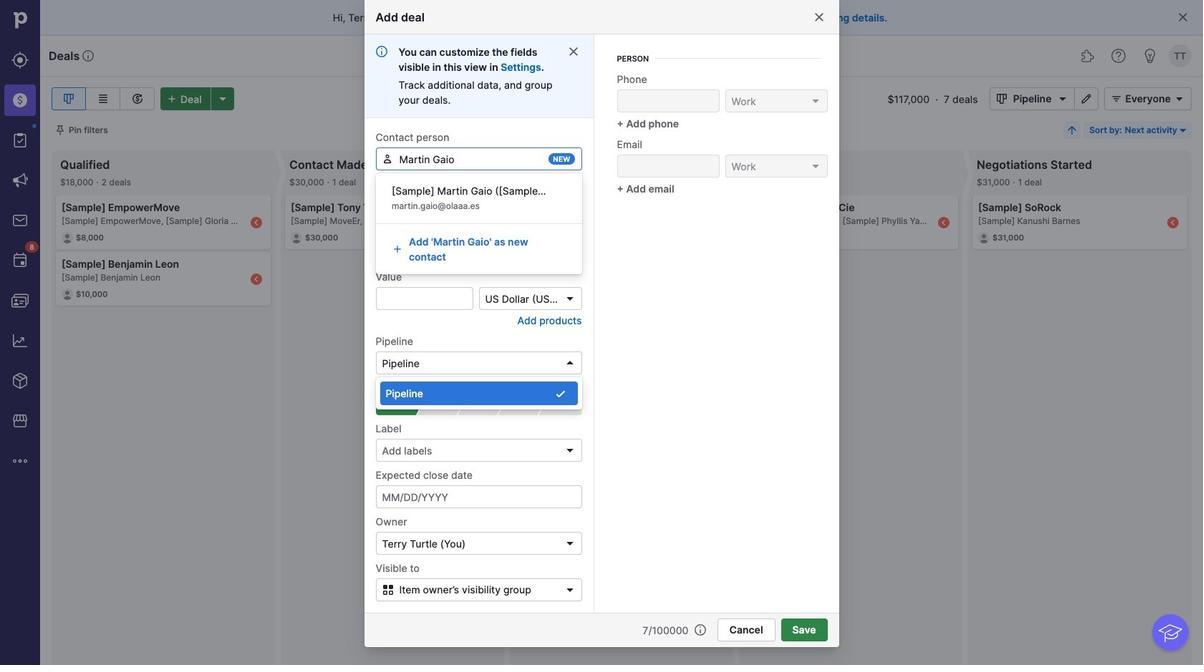 Task type: locate. For each thing, give the bounding box(es) containing it.
quick help image
[[1110, 47, 1127, 64]]

list box
[[376, 378, 582, 410]]

color primary image
[[993, 93, 1010, 105], [1055, 93, 1072, 105], [1171, 93, 1188, 105], [1178, 125, 1189, 136], [392, 244, 403, 255], [564, 293, 576, 304], [564, 357, 576, 369], [564, 445, 576, 456], [564, 538, 576, 549]]

None text field
[[617, 155, 720, 178]]

add deal element
[[160, 87, 234, 110]]

dialog
[[0, 0, 1203, 665]]

None text field
[[617, 90, 720, 112], [376, 148, 582, 170], [376, 241, 582, 264], [376, 287, 473, 310], [617, 90, 720, 112], [376, 148, 582, 170], [376, 241, 582, 264], [376, 287, 473, 310]]

color info image
[[376, 46, 387, 57]]

menu
[[0, 0, 40, 665]]

info image
[[83, 50, 94, 62]]

None field
[[725, 90, 828, 112], [376, 148, 582, 170], [725, 155, 828, 178], [479, 287, 582, 310], [376, 352, 582, 410], [376, 532, 582, 555], [725, 90, 828, 112], [376, 148, 582, 170], [725, 155, 828, 178], [479, 287, 582, 310], [376, 352, 582, 410], [376, 532, 582, 555]]

option
[[380, 382, 578, 405]]

pipeline image
[[60, 90, 77, 107]]

home image
[[9, 9, 31, 31]]

quick add image
[[748, 47, 765, 64]]

leads image
[[11, 52, 29, 69]]

negotiations started element
[[537, 398, 582, 415]]

menu item
[[0, 80, 40, 120]]

marketplace image
[[11, 413, 29, 430]]

insights image
[[11, 332, 29, 350]]

Search Pipedrive field
[[473, 42, 731, 70]]

close image
[[813, 11, 825, 23]]

forecast image
[[129, 90, 146, 107]]

color primary image
[[1178, 11, 1189, 23], [568, 46, 579, 57], [1108, 93, 1126, 105], [810, 95, 821, 107], [54, 125, 66, 136], [381, 153, 393, 165], [810, 160, 821, 172], [555, 388, 566, 399], [379, 585, 396, 596], [561, 585, 578, 596], [694, 625, 706, 636]]

color undefined image
[[11, 252, 29, 269]]

contacts image
[[11, 292, 29, 309]]



Task type: describe. For each thing, give the bounding box(es) containing it.
more image
[[11, 453, 29, 470]]

products image
[[11, 372, 29, 390]]

deals image
[[11, 92, 29, 109]]

color undefined image
[[11, 132, 29, 149]]

color primary inverted image
[[163, 93, 181, 105]]

edit pipeline image
[[1078, 93, 1096, 105]]

MM/DD/YYYY text field
[[376, 486, 582, 509]]

add deal options image
[[214, 93, 231, 105]]

change order image
[[1067, 125, 1078, 136]]

sales inbox image
[[11, 212, 29, 229]]

knowledge center bot, also known as kc bot is an onboarding assistant that allows you to see the list of onboarding items in one place for quick and easy reference. this improves your in-app experience. image
[[1153, 615, 1189, 651]]

sales assistant image
[[1142, 47, 1159, 64]]

campaigns image
[[11, 172, 29, 189]]

list image
[[94, 90, 111, 107]]



Task type: vqa. For each thing, say whether or not it's contained in the screenshot.
text field
yes



